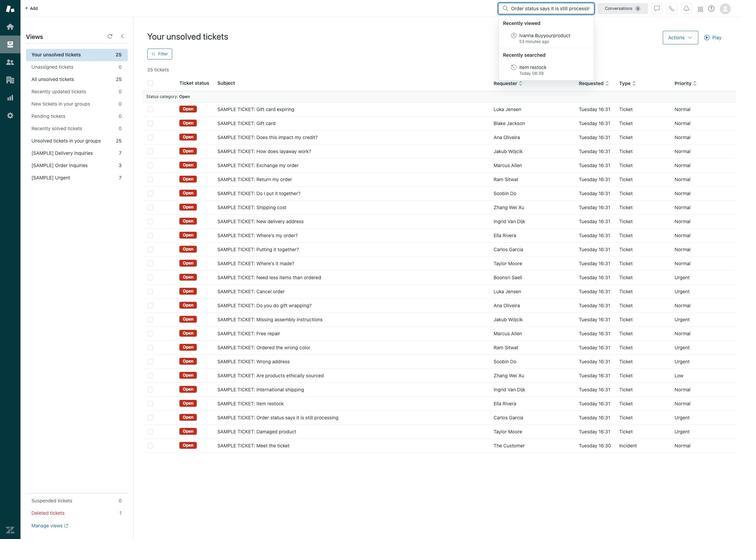 Task type: locate. For each thing, give the bounding box(es) containing it.
zendesk products image
[[698, 7, 703, 11]]

get help image
[[709, 5, 715, 12]]

17 row from the top
[[142, 327, 736, 341]]

main element
[[0, 0, 21, 539]]

hide panel views image
[[120, 34, 125, 39]]

3 row from the top
[[142, 130, 736, 144]]

25 row from the top
[[142, 439, 736, 453]]

Today 08:39 text field
[[520, 71, 544, 76]]

1 row from the top
[[142, 102, 736, 116]]

22 row from the top
[[142, 397, 736, 411]]

get started image
[[6, 22, 15, 31]]

12 row from the top
[[142, 257, 736, 271]]

option down search zendesk support field
[[499, 29, 594, 47]]

admin image
[[6, 111, 15, 120]]

views image
[[6, 40, 15, 49]]

opens in a new tab image
[[63, 524, 68, 528]]

organizations image
[[6, 76, 15, 84]]

option
[[499, 29, 594, 47], [499, 61, 594, 79]]

24 row from the top
[[142, 425, 736, 439]]

zendesk support image
[[6, 4, 15, 13]]

1 vertical spatial option
[[499, 61, 594, 79]]

2 option from the top
[[499, 61, 594, 79]]

18 row from the top
[[142, 341, 736, 355]]

search Zendesk Support field
[[511, 5, 590, 12]]

row
[[142, 102, 736, 116], [142, 116, 736, 130], [142, 130, 736, 144], [142, 144, 736, 158], [142, 158, 736, 172], [142, 172, 736, 187], [142, 187, 736, 201], [142, 201, 736, 215], [142, 215, 736, 229], [142, 229, 736, 243], [142, 243, 736, 257], [142, 257, 736, 271], [142, 271, 736, 285], [142, 285, 736, 299], [142, 299, 736, 313], [142, 313, 736, 327], [142, 327, 736, 341], [142, 341, 736, 355], [142, 355, 736, 369], [142, 369, 736, 383], [142, 383, 736, 397], [142, 397, 736, 411], [142, 411, 736, 425], [142, 425, 736, 439], [142, 439, 736, 453]]

11 row from the top
[[142, 243, 736, 257]]

options list box
[[499, 15, 595, 81]]

4 row from the top
[[142, 144, 736, 158]]

0 vertical spatial option
[[499, 29, 594, 47]]

16 row from the top
[[142, 313, 736, 327]]

option down 53 minutes ago text box
[[499, 61, 594, 79]]



Task type: describe. For each thing, give the bounding box(es) containing it.
1 option from the top
[[499, 29, 594, 47]]

zendesk image
[[6, 526, 15, 535]]

21 row from the top
[[142, 383, 736, 397]]

7 row from the top
[[142, 187, 736, 201]]

20 row from the top
[[142, 369, 736, 383]]

notifications image
[[684, 6, 690, 11]]

reporting image
[[6, 93, 15, 102]]

6 row from the top
[[142, 172, 736, 187]]

customers image
[[6, 58, 15, 67]]

13 row from the top
[[142, 271, 736, 285]]

19 row from the top
[[142, 355, 736, 369]]

15 row from the top
[[142, 299, 736, 313]]

9 row from the top
[[142, 215, 736, 229]]

button displays agent's chat status as invisible. image
[[655, 6, 660, 11]]

2 row from the top
[[142, 116, 736, 130]]

5 row from the top
[[142, 158, 736, 172]]

10 row from the top
[[142, 229, 736, 243]]

8 row from the top
[[142, 201, 736, 215]]

53 minutes ago text field
[[520, 39, 550, 44]]

14 row from the top
[[142, 285, 736, 299]]

23 row from the top
[[142, 411, 736, 425]]

refresh views pane image
[[107, 34, 113, 39]]



